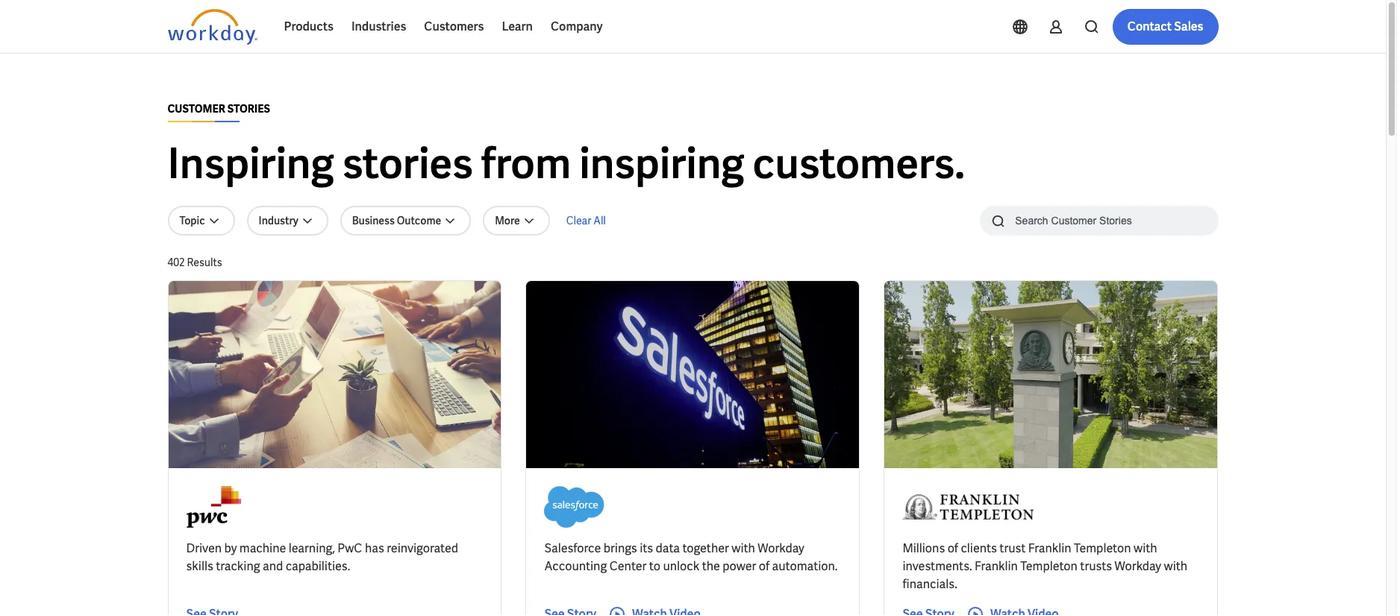 Task type: locate. For each thing, give the bounding box(es) containing it.
customer
[[168, 102, 225, 116]]

0 horizontal spatial workday
[[758, 541, 804, 557]]

accounting
[[544, 559, 607, 575]]

workday inside salesforce brings its data together with workday accounting center to unlock the power of automation.
[[758, 541, 804, 557]]

by
[[224, 541, 237, 557]]

to
[[649, 559, 660, 575]]

templeton
[[1074, 541, 1131, 557], [1020, 559, 1078, 575]]

workday
[[758, 541, 804, 557], [1115, 559, 1161, 575]]

0 vertical spatial workday
[[758, 541, 804, 557]]

0 vertical spatial franklin
[[1028, 541, 1071, 557]]

templeton down the "trust"
[[1020, 559, 1078, 575]]

contact
[[1127, 19, 1172, 34]]

2 horizontal spatial with
[[1164, 559, 1187, 575]]

center
[[609, 559, 647, 575]]

more button
[[483, 206, 550, 236]]

inspiring stories from inspiring customers.
[[168, 137, 965, 191]]

of inside millions of clients trust franklin templeton with investments. franklin templeton trusts workday with financials.
[[948, 541, 958, 557]]

company button
[[542, 9, 612, 45]]

together
[[682, 541, 729, 557]]

inspiring
[[168, 137, 334, 191]]

topic
[[179, 214, 205, 228]]

stories
[[227, 102, 270, 116]]

products button
[[275, 9, 342, 45]]

franklin down the "trust"
[[975, 559, 1018, 575]]

contact sales
[[1127, 19, 1203, 34]]

1 vertical spatial franklin
[[975, 559, 1018, 575]]

pricewaterhousecoopers global licensing services corporation (pwc) image
[[186, 487, 241, 528]]

salesforce brings its data together with workday accounting center to unlock the power of automation.
[[544, 541, 838, 575]]

franklin right the "trust"
[[1028, 541, 1071, 557]]

of up investments.
[[948, 541, 958, 557]]

workday right trusts
[[1115, 559, 1161, 575]]

business
[[352, 214, 395, 228]]

trusts
[[1080, 559, 1112, 575]]

outcome
[[397, 214, 441, 228]]

1 vertical spatial of
[[759, 559, 770, 575]]

learn button
[[493, 9, 542, 45]]

brings
[[603, 541, 637, 557]]

0 vertical spatial templeton
[[1074, 541, 1131, 557]]

1 horizontal spatial franklin
[[1028, 541, 1071, 557]]

pwc
[[338, 541, 362, 557]]

of right power
[[759, 559, 770, 575]]

stories
[[342, 137, 473, 191]]

unlock
[[663, 559, 699, 575]]

clear all button
[[562, 206, 610, 236]]

automation.
[[772, 559, 838, 575]]

1 horizontal spatial workday
[[1115, 559, 1161, 575]]

the
[[702, 559, 720, 575]]

with
[[732, 541, 755, 557], [1134, 541, 1157, 557], [1164, 559, 1187, 575]]

0 vertical spatial of
[[948, 541, 958, 557]]

with inside salesforce brings its data together with workday accounting center to unlock the power of automation.
[[732, 541, 755, 557]]

franklin
[[1028, 541, 1071, 557], [975, 559, 1018, 575]]

results
[[187, 256, 222, 269]]

industries button
[[342, 9, 415, 45]]

1 horizontal spatial of
[[948, 541, 958, 557]]

of
[[948, 541, 958, 557], [759, 559, 770, 575]]

industry button
[[247, 206, 328, 236]]

0 horizontal spatial franklin
[[975, 559, 1018, 575]]

business outcome
[[352, 214, 441, 228]]

0 horizontal spatial with
[[732, 541, 755, 557]]

driven by machine learning, pwc has reinvigorated skills tracking and capabilities.
[[186, 541, 458, 575]]

contact sales link
[[1112, 9, 1218, 45]]

salesforce.com image
[[544, 487, 604, 528]]

has
[[365, 541, 384, 557]]

products
[[284, 19, 333, 34]]

power
[[723, 559, 756, 575]]

go to the homepage image
[[168, 9, 257, 45]]

workday up automation.
[[758, 541, 804, 557]]

company
[[551, 19, 603, 34]]

0 horizontal spatial of
[[759, 559, 770, 575]]

1 vertical spatial workday
[[1115, 559, 1161, 575]]

industry
[[259, 214, 298, 228]]

more
[[495, 214, 520, 228]]

topic button
[[168, 206, 235, 236]]

trust
[[1000, 541, 1026, 557]]

millions of clients trust franklin templeton with investments. franklin templeton trusts workday with financials.
[[903, 541, 1187, 593]]

clear all
[[566, 214, 606, 228]]

customers
[[424, 19, 484, 34]]

templeton up trusts
[[1074, 541, 1131, 557]]



Task type: vqa. For each thing, say whether or not it's contained in the screenshot.
Financial Management Link
no



Task type: describe. For each thing, give the bounding box(es) containing it.
inspiring
[[579, 137, 744, 191]]

clients
[[961, 541, 997, 557]]

learn
[[502, 19, 533, 34]]

machine
[[239, 541, 286, 557]]

tracking
[[216, 559, 260, 575]]

reinvigorated
[[387, 541, 458, 557]]

skills
[[186, 559, 213, 575]]

salesforce
[[544, 541, 601, 557]]

franklin templeton companies, llc image
[[903, 487, 1034, 528]]

from
[[481, 137, 571, 191]]

business outcome button
[[340, 206, 471, 236]]

its
[[640, 541, 653, 557]]

of inside salesforce brings its data together with workday accounting center to unlock the power of automation.
[[759, 559, 770, 575]]

sales
[[1174, 19, 1203, 34]]

customers button
[[415, 9, 493, 45]]

Search Customer Stories text field
[[1006, 207, 1189, 234]]

driven
[[186, 541, 222, 557]]

customers.
[[753, 137, 965, 191]]

all
[[593, 214, 606, 228]]

customer stories
[[168, 102, 270, 116]]

workday inside millions of clients trust franklin templeton with investments. franklin templeton trusts workday with financials.
[[1115, 559, 1161, 575]]

402
[[168, 256, 185, 269]]

clear
[[566, 214, 591, 228]]

data
[[656, 541, 680, 557]]

and
[[263, 559, 283, 575]]

capabilities.
[[286, 559, 350, 575]]

learning,
[[289, 541, 335, 557]]

1 horizontal spatial with
[[1134, 541, 1157, 557]]

industries
[[351, 19, 406, 34]]

investments.
[[903, 559, 972, 575]]

1 vertical spatial templeton
[[1020, 559, 1078, 575]]

financials.
[[903, 577, 957, 593]]

millions
[[903, 541, 945, 557]]

402 results
[[168, 256, 222, 269]]



